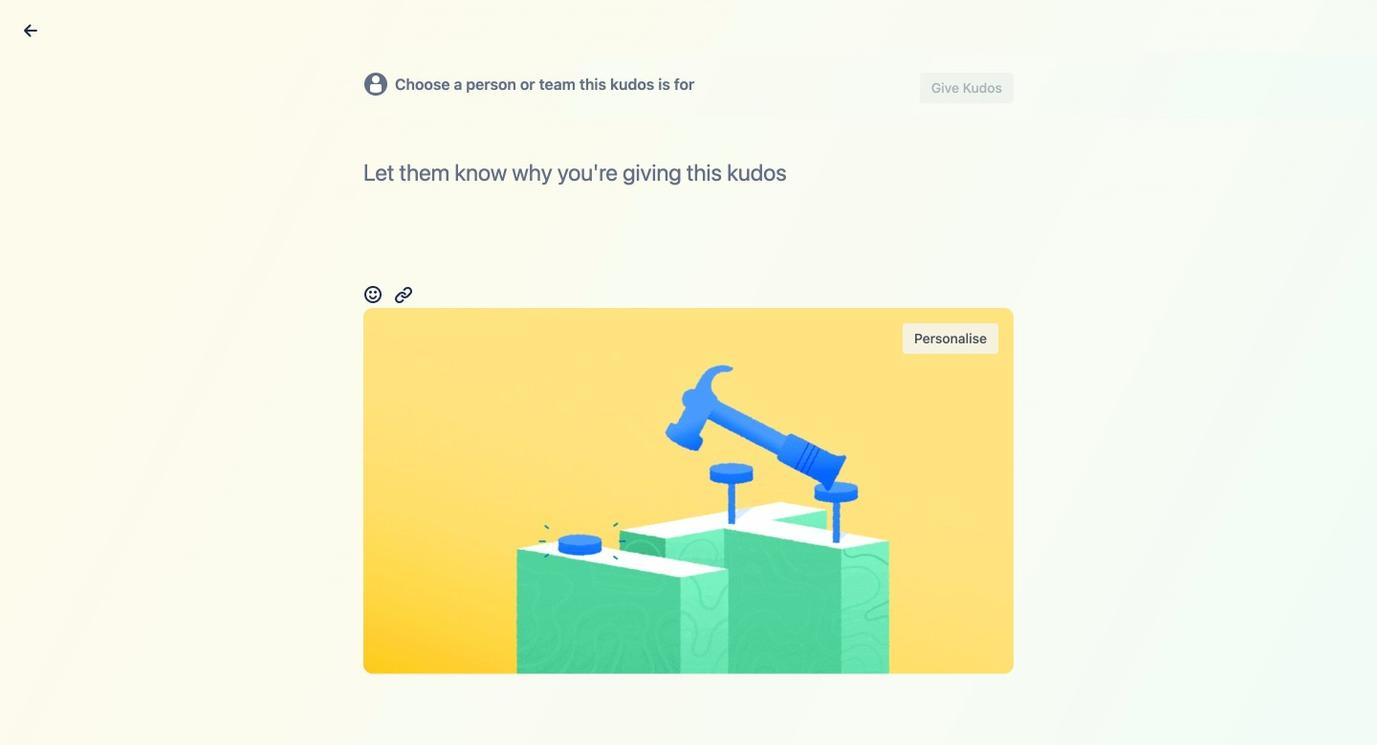 Task type: describe. For each thing, give the bounding box(es) containing it.
expand icon image
[[1281, 180, 1296, 195]]

jira image
[[808, 529, 823, 544]]

top element
[[11, 0, 979, 53]]

writing mode image
[[542, 478, 565, 501]]

close drawer image
[[19, 19, 42, 42]]



Task type: vqa. For each thing, say whether or not it's contained in the screenshot.
the Filter
no



Task type: locate. For each thing, give the bounding box(es) containing it.
heading
[[526, 334, 833, 350]]

write an update for… group
[[526, 315, 833, 514]]

list
[[149, 0, 979, 53], [1174, 11, 1366, 42]]

dialog
[[0, 0, 1377, 745]]

banner
[[0, 0, 1377, 54]]

0 horizontal spatial list
[[149, 0, 979, 53]]

list item
[[275, 0, 298, 53], [354, 0, 377, 53], [439, 0, 462, 53], [527, 11, 605, 42]]

:watermelon: image
[[549, 76, 572, 99], [549, 76, 572, 99]]

group
[[526, 49, 833, 321]]

confluence image
[[748, 592, 763, 607], [748, 592, 763, 607]]

1 horizontal spatial list
[[1174, 11, 1366, 42]]

Search field
[[979, 11, 1171, 42]]

list item inside list
[[527, 11, 605, 42]]

jira image
[[547, 529, 562, 544], [547, 529, 562, 544], [808, 529, 823, 544], [748, 655, 763, 671], [748, 655, 763, 671], [1271, 655, 1286, 671], [1271, 655, 1286, 671]]

:running_shirt_with_sash: image
[[549, 206, 572, 229], [549, 206, 572, 229]]

help image
[[1257, 15, 1280, 38]]

:dart: image
[[549, 141, 572, 164], [549, 141, 572, 164]]

None search field
[[979, 11, 1171, 42]]



